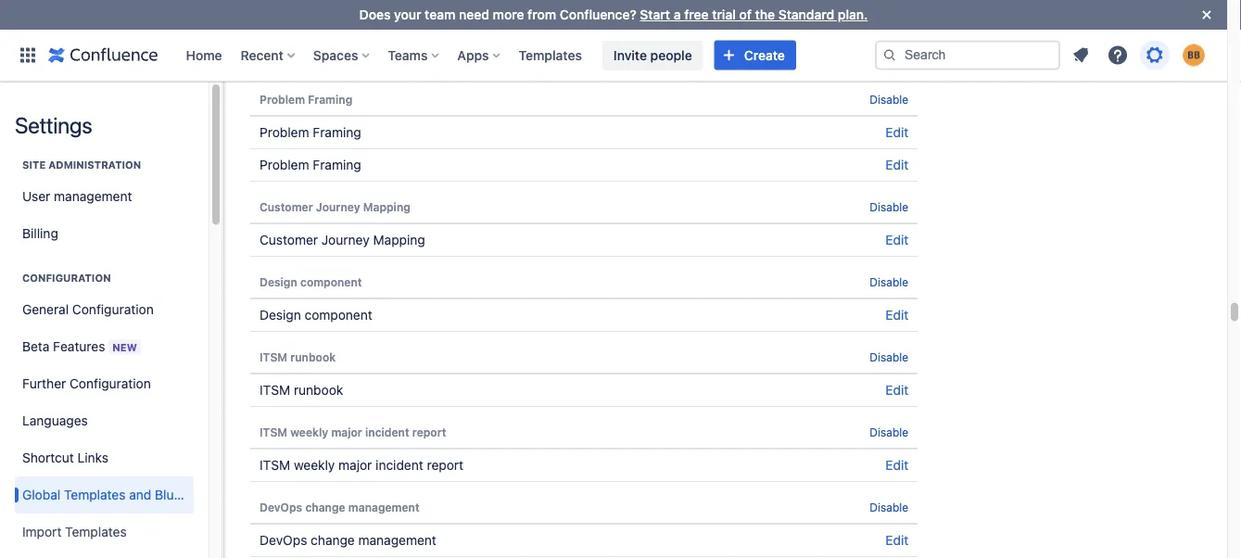 Task type: vqa. For each thing, say whether or not it's contained in the screenshot.
the middle configuration
yes



Task type: describe. For each thing, give the bounding box(es) containing it.
and
[[129, 487, 151, 503]]

home
[[186, 47, 222, 63]]

1 smart from the top
[[260, 17, 304, 32]]

appswitcher icon image
[[17, 44, 39, 66]]

2 itsm from the top
[[260, 383, 290, 398]]

edit for smart goals
[[886, 50, 909, 65]]

templates inside "link"
[[519, 47, 582, 63]]

edit for itsm weekly major incident report
[[886, 458, 909, 473]]

a
[[674, 7, 681, 22]]

incident for disable
[[365, 426, 410, 439]]

1 itsm from the top
[[260, 351, 288, 363]]

journey for edit
[[322, 232, 370, 248]]

component for disable
[[300, 275, 362, 288]]

disable for design component
[[870, 275, 909, 288]]

devops for edit
[[260, 533, 307, 548]]

edit link for design component
[[886, 307, 909, 323]]

import templates
[[22, 524, 127, 540]]

notification icon image
[[1070, 44, 1092, 66]]

invite people button
[[603, 40, 704, 70]]

3 edit from the top
[[886, 125, 909, 140]]

itsm weekly major incident report for disable
[[260, 426, 446, 439]]

beta
[[22, 338, 50, 354]]

2 problem framing from the top
[[260, 125, 361, 140]]

spaces button
[[308, 40, 377, 70]]

configuration for further
[[70, 376, 151, 391]]

import templates link
[[15, 514, 194, 551]]

invite people
[[614, 47, 692, 63]]

create button
[[715, 40, 796, 70]]

disable link for design component
[[870, 275, 909, 288]]

spaces
[[313, 47, 358, 63]]

edit for itsm runbook
[[886, 383, 909, 398]]

devops change management for edit
[[260, 533, 437, 548]]

2 problem from the top
[[260, 125, 309, 140]]

people
[[651, 47, 692, 63]]

the
[[755, 7, 775, 22]]

configuration group
[[15, 252, 215, 558]]

start a free trial of the standard plan. link
[[640, 7, 868, 22]]

site
[[22, 159, 46, 171]]

edit link for problem framing
[[886, 157, 909, 172]]

global
[[22, 487, 60, 503]]

2 smart from the top
[[260, 50, 304, 65]]

more
[[493, 7, 524, 22]]

banner containing home
[[0, 29, 1228, 82]]

team
[[425, 7, 456, 22]]

billing link
[[15, 215, 194, 252]]

your
[[394, 7, 421, 22]]

teams button
[[382, 40, 446, 70]]

edit for customer journey mapping
[[886, 232, 909, 248]]

2 vertical spatial framing
[[313, 157, 361, 172]]

plan.
[[838, 7, 868, 22]]

recent
[[241, 47, 284, 63]]

devops change management for disable
[[260, 501, 420, 514]]

templates for import templates
[[65, 524, 127, 540]]

component for edit
[[305, 307, 373, 323]]

administration
[[48, 159, 141, 171]]

design component for disable
[[260, 275, 362, 288]]

does
[[359, 7, 391, 22]]

customer for disable
[[260, 200, 313, 213]]

further configuration
[[22, 376, 151, 391]]

standard
[[779, 7, 835, 22]]

3 problem from the top
[[260, 157, 309, 172]]

2 smart goals from the top
[[260, 50, 340, 65]]

major for disable
[[331, 426, 362, 439]]

languages link
[[15, 402, 194, 440]]

teams
[[388, 47, 428, 63]]

customer for edit
[[260, 232, 318, 248]]

apps
[[458, 47, 489, 63]]

edit link for smart goals
[[886, 50, 909, 65]]

beta features new
[[22, 338, 137, 354]]

major for edit
[[339, 458, 372, 473]]

user
[[22, 189, 50, 204]]

runbook for disable
[[290, 351, 336, 363]]

management for disable
[[348, 501, 420, 514]]

of
[[739, 7, 752, 22]]

new
[[112, 341, 137, 353]]

disable for itsm runbook
[[870, 351, 909, 363]]

devops for disable
[[260, 501, 302, 514]]

invite
[[614, 47, 647, 63]]

does your team need more from confluence? start a free trial of the standard plan.
[[359, 7, 868, 22]]

mapping for edit
[[373, 232, 425, 248]]

disable for itsm weekly major incident report
[[870, 426, 909, 439]]

start
[[640, 7, 671, 22]]

1 vertical spatial framing
[[313, 125, 361, 140]]

report for edit
[[427, 458, 464, 473]]



Task type: locate. For each thing, give the bounding box(es) containing it.
disable link for itsm weekly major incident report
[[870, 426, 909, 439]]

1 disable link from the top
[[870, 93, 909, 106]]

0 vertical spatial mapping
[[363, 200, 411, 213]]

configuration up languages link in the left of the page
[[70, 376, 151, 391]]

1 itsm runbook from the top
[[260, 351, 336, 363]]

0 vertical spatial smart goals
[[260, 17, 340, 32]]

change
[[305, 501, 346, 514], [311, 533, 355, 548]]

smart left the spaces
[[260, 50, 304, 65]]

2 devops change management from the top
[[260, 533, 437, 548]]

1 customer journey mapping from the top
[[260, 200, 411, 213]]

1 goals from the top
[[308, 17, 340, 32]]

0 vertical spatial change
[[305, 501, 346, 514]]

templates
[[519, 47, 582, 63], [64, 487, 126, 503], [65, 524, 127, 540]]

design for edit
[[260, 307, 301, 323]]

management
[[54, 189, 132, 204], [348, 501, 420, 514], [358, 533, 437, 548]]

9 edit link from the top
[[886, 533, 909, 548]]

0 vertical spatial itsm runbook
[[260, 351, 336, 363]]

1 vertical spatial configuration
[[72, 302, 154, 317]]

goals right recent popup button
[[308, 50, 340, 65]]

0 vertical spatial devops
[[260, 501, 302, 514]]

1 problem from the top
[[260, 93, 305, 106]]

weekly
[[290, 426, 328, 439], [294, 458, 335, 473]]

2 devops from the top
[[260, 533, 307, 548]]

1 vertical spatial itsm weekly major incident report
[[260, 458, 464, 473]]

1 smart goals from the top
[[260, 17, 340, 32]]

site administration
[[22, 159, 141, 171]]

1 vertical spatial smart
[[260, 50, 304, 65]]

3 disable link from the top
[[870, 275, 909, 288]]

design component
[[260, 275, 362, 288], [260, 307, 373, 323]]

mapping for disable
[[363, 200, 411, 213]]

blueprints
[[155, 487, 215, 503]]

global element
[[11, 29, 875, 81]]

runbook for edit
[[294, 383, 343, 398]]

2 design component from the top
[[260, 307, 373, 323]]

3 disable from the top
[[870, 275, 909, 288]]

templates for global templates and blueprints
[[64, 487, 126, 503]]

disable link for itsm runbook
[[870, 351, 909, 363]]

itsm runbook for disable
[[260, 351, 336, 363]]

design for disable
[[260, 275, 297, 288]]

0 vertical spatial templates
[[519, 47, 582, 63]]

framing
[[308, 93, 353, 106], [313, 125, 361, 140], [313, 157, 361, 172]]

8 edit link from the top
[[886, 458, 909, 473]]

1 vertical spatial major
[[339, 458, 372, 473]]

3 problem framing from the top
[[260, 157, 361, 172]]

report for disable
[[412, 426, 446, 439]]

2 customer journey mapping from the top
[[260, 232, 425, 248]]

1 customer from the top
[[260, 200, 313, 213]]

0 vertical spatial report
[[412, 426, 446, 439]]

5 edit from the top
[[886, 232, 909, 248]]

6 edit link from the top
[[886, 307, 909, 323]]

5 disable link from the top
[[870, 426, 909, 439]]

0 vertical spatial devops change management
[[260, 501, 420, 514]]

incident
[[365, 426, 410, 439], [376, 458, 424, 473]]

templates down from
[[519, 47, 582, 63]]

import
[[22, 524, 62, 540]]

1 vertical spatial design
[[260, 307, 301, 323]]

1 vertical spatial smart goals
[[260, 50, 340, 65]]

edit link for customer journey mapping
[[886, 232, 909, 248]]

0 vertical spatial smart
[[260, 17, 304, 32]]

journey for disable
[[316, 200, 360, 213]]

4 edit link from the top
[[886, 157, 909, 172]]

0 vertical spatial journey
[[316, 200, 360, 213]]

disable link for customer journey mapping
[[870, 200, 909, 213]]

itsm weekly major incident report
[[260, 426, 446, 439], [260, 458, 464, 473]]

1 vertical spatial customer journey mapping
[[260, 232, 425, 248]]

change for disable
[[305, 501, 346, 514]]

3 itsm from the top
[[260, 426, 288, 439]]

6 disable link from the top
[[870, 501, 909, 514]]

mapping
[[363, 200, 411, 213], [373, 232, 425, 248]]

1 itsm weekly major incident report from the top
[[260, 426, 446, 439]]

0 vertical spatial design component
[[260, 275, 362, 288]]

0 vertical spatial customer journey mapping
[[260, 200, 411, 213]]

1 vertical spatial problem
[[260, 125, 309, 140]]

1 vertical spatial weekly
[[294, 458, 335, 473]]

1 design from the top
[[260, 275, 297, 288]]

configuration up new
[[72, 302, 154, 317]]

itsm weekly major incident report for edit
[[260, 458, 464, 473]]

0 vertical spatial major
[[331, 426, 362, 439]]

0 vertical spatial runbook
[[290, 351, 336, 363]]

itsm runbook for edit
[[260, 383, 343, 398]]

2 vertical spatial templates
[[65, 524, 127, 540]]

goals
[[308, 17, 340, 32], [308, 50, 340, 65]]

2 design from the top
[[260, 307, 301, 323]]

1 edit link from the top
[[886, 17, 909, 32]]

edit for problem framing
[[886, 157, 909, 172]]

global templates and blueprints
[[22, 487, 215, 503]]

banner
[[0, 29, 1228, 82]]

6 edit from the top
[[886, 307, 909, 323]]

2 vertical spatial problem
[[260, 157, 309, 172]]

0 vertical spatial goals
[[308, 17, 340, 32]]

1 vertical spatial itsm runbook
[[260, 383, 343, 398]]

collapse sidebar image
[[202, 91, 243, 128]]

0 vertical spatial framing
[[308, 93, 353, 106]]

1 vertical spatial runbook
[[294, 383, 343, 398]]

further configuration link
[[15, 365, 194, 402]]

3 edit link from the top
[[886, 125, 909, 140]]

0 vertical spatial itsm weekly major incident report
[[260, 426, 446, 439]]

1 vertical spatial problem framing
[[260, 125, 361, 140]]

1 vertical spatial management
[[348, 501, 420, 514]]

7 edit link from the top
[[886, 383, 909, 398]]

billing
[[22, 226, 58, 241]]

configuration up general
[[22, 272, 111, 284]]

need
[[459, 7, 490, 22]]

smart goals
[[260, 17, 340, 32], [260, 50, 340, 65]]

site administration group
[[15, 139, 194, 258]]

general
[[22, 302, 69, 317]]

disable link for devops change management
[[870, 501, 909, 514]]

free
[[685, 7, 709, 22]]

edit
[[886, 17, 909, 32], [886, 50, 909, 65], [886, 125, 909, 140], [886, 157, 909, 172], [886, 232, 909, 248], [886, 307, 909, 323], [886, 383, 909, 398], [886, 458, 909, 473], [886, 533, 909, 548]]

global templates and blueprints link
[[15, 477, 215, 514]]

0 vertical spatial configuration
[[22, 272, 111, 284]]

edit link for devops change management
[[886, 533, 909, 548]]

4 itsm from the top
[[260, 458, 290, 473]]

1 devops from the top
[[260, 501, 302, 514]]

4 edit from the top
[[886, 157, 909, 172]]

design
[[260, 275, 297, 288], [260, 307, 301, 323]]

1 vertical spatial goals
[[308, 50, 340, 65]]

0 vertical spatial incident
[[365, 426, 410, 439]]

1 edit from the top
[[886, 17, 909, 32]]

confluence?
[[560, 7, 637, 22]]

incident for edit
[[376, 458, 424, 473]]

user management link
[[15, 178, 194, 215]]

journey
[[316, 200, 360, 213], [322, 232, 370, 248]]

your profile and preferences image
[[1183, 44, 1205, 66]]

change for edit
[[311, 533, 355, 548]]

4 disable link from the top
[[870, 351, 909, 363]]

8 edit from the top
[[886, 458, 909, 473]]

2 vertical spatial problem framing
[[260, 157, 361, 172]]

0 vertical spatial problem
[[260, 93, 305, 106]]

1 devops change management from the top
[[260, 501, 420, 514]]

0 vertical spatial design
[[260, 275, 297, 288]]

0 vertical spatial problem framing
[[260, 93, 353, 106]]

1 vertical spatial customer
[[260, 232, 318, 248]]

management inside user management link
[[54, 189, 132, 204]]

component
[[300, 275, 362, 288], [305, 307, 373, 323]]

disable for devops change management
[[870, 501, 909, 514]]

disable link
[[870, 93, 909, 106], [870, 200, 909, 213], [870, 275, 909, 288], [870, 351, 909, 363], [870, 426, 909, 439], [870, 501, 909, 514]]

1 vertical spatial design component
[[260, 307, 373, 323]]

languages
[[22, 413, 88, 428]]

shortcut
[[22, 450, 74, 465]]

2 vertical spatial configuration
[[70, 376, 151, 391]]

home link
[[180, 40, 228, 70]]

weekly for edit
[[294, 458, 335, 473]]

edit for design component
[[886, 307, 909, 323]]

templates link
[[513, 40, 588, 70]]

shortcut links link
[[15, 440, 194, 477]]

1 vertical spatial incident
[[376, 458, 424, 473]]

help icon image
[[1107, 44, 1129, 66]]

6 disable from the top
[[870, 501, 909, 514]]

2 goals from the top
[[308, 50, 340, 65]]

1 vertical spatial templates
[[64, 487, 126, 503]]

runbook
[[290, 351, 336, 363], [294, 383, 343, 398]]

edit for devops change management
[[886, 533, 909, 548]]

1 problem framing from the top
[[260, 93, 353, 106]]

general configuration
[[22, 302, 154, 317]]

edit link for itsm runbook
[[886, 383, 909, 398]]

7 edit from the top
[[886, 383, 909, 398]]

from
[[528, 7, 557, 22]]

recent button
[[235, 40, 302, 70]]

settings icon image
[[1144, 44, 1167, 66]]

goals up the spaces
[[308, 17, 340, 32]]

problem framing
[[260, 93, 353, 106], [260, 125, 361, 140], [260, 157, 361, 172]]

2 itsm runbook from the top
[[260, 383, 343, 398]]

9 edit from the top
[[886, 533, 909, 548]]

templates down 'global templates and blueprints' link
[[65, 524, 127, 540]]

2 disable from the top
[[870, 200, 909, 213]]

weekly for disable
[[290, 426, 328, 439]]

design component for edit
[[260, 307, 373, 323]]

2 edit from the top
[[886, 50, 909, 65]]

devops
[[260, 501, 302, 514], [260, 533, 307, 548]]

smart
[[260, 17, 304, 32], [260, 50, 304, 65]]

2 edit link from the top
[[886, 50, 909, 65]]

shortcut links
[[22, 450, 109, 465]]

links
[[77, 450, 109, 465]]

customer journey mapping for edit
[[260, 232, 425, 248]]

1 vertical spatial component
[[305, 307, 373, 323]]

edit link
[[886, 17, 909, 32], [886, 50, 909, 65], [886, 125, 909, 140], [886, 157, 909, 172], [886, 232, 909, 248], [886, 307, 909, 323], [886, 383, 909, 398], [886, 458, 909, 473], [886, 533, 909, 548]]

1 design component from the top
[[260, 275, 362, 288]]

0 vertical spatial component
[[300, 275, 362, 288]]

create
[[744, 47, 785, 63]]

customer
[[260, 200, 313, 213], [260, 232, 318, 248]]

customer journey mapping
[[260, 200, 411, 213], [260, 232, 425, 248]]

2 itsm weekly major incident report from the top
[[260, 458, 464, 473]]

1 disable from the top
[[870, 93, 909, 106]]

1 vertical spatial journey
[[322, 232, 370, 248]]

5 disable from the top
[[870, 426, 909, 439]]

0 vertical spatial weekly
[[290, 426, 328, 439]]

disable
[[870, 93, 909, 106], [870, 200, 909, 213], [870, 275, 909, 288], [870, 351, 909, 363], [870, 426, 909, 439], [870, 501, 909, 514]]

user management
[[22, 189, 132, 204]]

smart up recent popup button
[[260, 17, 304, 32]]

close image
[[1196, 4, 1218, 26]]

4 disable from the top
[[870, 351, 909, 363]]

0 vertical spatial customer
[[260, 200, 313, 213]]

devops change management
[[260, 501, 420, 514], [260, 533, 437, 548]]

problem
[[260, 93, 305, 106], [260, 125, 309, 140], [260, 157, 309, 172]]

1 vertical spatial change
[[311, 533, 355, 548]]

templates down links
[[64, 487, 126, 503]]

configuration
[[22, 272, 111, 284], [72, 302, 154, 317], [70, 376, 151, 391]]

1 vertical spatial devops
[[260, 533, 307, 548]]

2 vertical spatial management
[[358, 533, 437, 548]]

configuration for general
[[72, 302, 154, 317]]

management for edit
[[358, 533, 437, 548]]

edit link for itsm weekly major incident report
[[886, 458, 909, 473]]

further
[[22, 376, 66, 391]]

0 vertical spatial management
[[54, 189, 132, 204]]

settings
[[15, 112, 92, 138]]

1 vertical spatial mapping
[[373, 232, 425, 248]]

itsm runbook
[[260, 351, 336, 363], [260, 383, 343, 398]]

Search field
[[875, 40, 1061, 70]]

1 vertical spatial devops change management
[[260, 533, 437, 548]]

5 edit link from the top
[[886, 232, 909, 248]]

2 disable link from the top
[[870, 200, 909, 213]]

report
[[412, 426, 446, 439], [427, 458, 464, 473]]

disable for customer journey mapping
[[870, 200, 909, 213]]

features
[[53, 338, 105, 354]]

major
[[331, 426, 362, 439], [339, 458, 372, 473]]

apps button
[[452, 40, 508, 70]]

general configuration link
[[15, 291, 194, 328]]

customer journey mapping for disable
[[260, 200, 411, 213]]

trial
[[712, 7, 736, 22]]

confluence image
[[48, 44, 158, 66], [48, 44, 158, 66]]

search image
[[883, 48, 898, 63]]

1 vertical spatial report
[[427, 458, 464, 473]]

2 customer from the top
[[260, 232, 318, 248]]

itsm
[[260, 351, 288, 363], [260, 383, 290, 398], [260, 426, 288, 439], [260, 458, 290, 473]]



